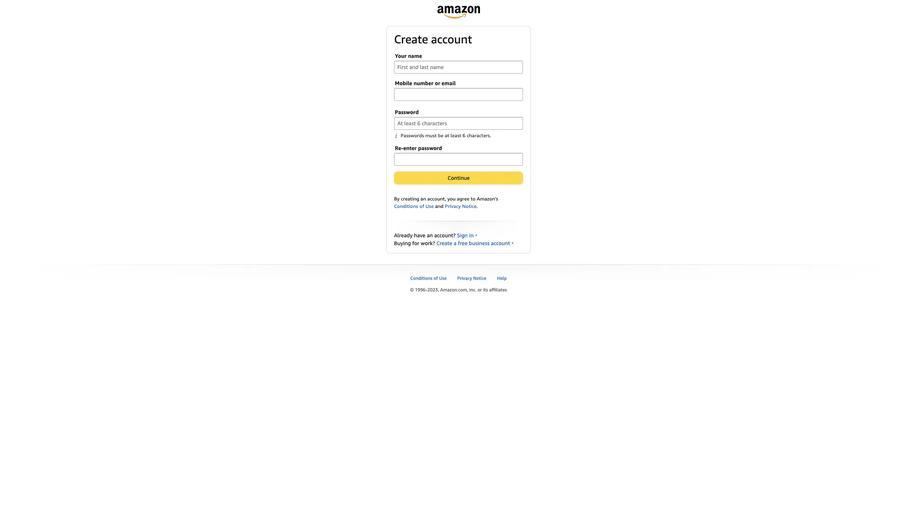 Task type: locate. For each thing, give the bounding box(es) containing it.
or left email
[[435, 80, 441, 86]]

already have an account? sign in buying for work? create a free business account
[[394, 232, 510, 246]]

amazon image
[[438, 6, 480, 19]]

0 horizontal spatial create
[[394, 32, 428, 46]]

0 vertical spatial privacy
[[445, 203, 461, 209]]

an
[[421, 195, 426, 202], [427, 232, 433, 238]]

an inside already have an account? sign in buying for work? create a free business account
[[427, 232, 433, 238]]

conditions up the 1996-
[[411, 275, 433, 281]]

Password password field
[[394, 117, 523, 130]]

notice
[[463, 203, 477, 209], [474, 275, 487, 281]]

by creating an account, you agree to amazon's conditions of use and privacy notice .
[[394, 195, 499, 209]]

of up 2023,
[[434, 275, 438, 281]]

or left its
[[478, 287, 482, 292]]

0 horizontal spatial account
[[431, 32, 473, 46]]

an up work?
[[427, 232, 433, 238]]

inc.
[[470, 287, 477, 292]]

1996-
[[415, 287, 428, 292]]

conditions
[[394, 203, 419, 209], [411, 275, 433, 281]]

privacy
[[445, 203, 461, 209], [458, 275, 472, 281]]

1 horizontal spatial create
[[437, 240, 453, 246]]

1 vertical spatial conditions of use link
[[411, 275, 448, 281]]

privacy notice link up inc.
[[458, 275, 488, 281]]

conditions down creating
[[394, 203, 419, 209]]

conditions of use link down creating
[[394, 203, 434, 209]]

6
[[463, 132, 466, 138]]

1 horizontal spatial account
[[491, 240, 510, 246]]

2023,
[[428, 287, 440, 292]]

1 vertical spatial create
[[437, 240, 453, 246]]

use up 2023,
[[439, 275, 447, 281]]

0 horizontal spatial an
[[421, 195, 426, 202]]

0 horizontal spatial or
[[435, 80, 441, 86]]

to
[[471, 195, 476, 202]]

0 vertical spatial create
[[394, 32, 428, 46]]

of left and at the top left of the page
[[420, 203, 425, 209]]

privacy up © 1996-2023, amazon.com, inc. or its affiliates
[[458, 275, 472, 281]]

have
[[414, 232, 426, 238]]

your
[[395, 52, 407, 59]]

least
[[451, 132, 462, 138]]

0 horizontal spatial of
[[420, 203, 425, 209]]

create down account?
[[437, 240, 453, 246]]

privacy notice link down the agree at the top
[[445, 203, 477, 209]]

account
[[431, 32, 473, 46], [491, 240, 510, 246]]

1 vertical spatial use
[[439, 275, 447, 281]]

0 vertical spatial notice
[[463, 203, 477, 209]]

alert image
[[395, 133, 401, 138]]

0 vertical spatial privacy notice link
[[445, 203, 477, 209]]

passwords must be at least 6 characters.
[[401, 132, 492, 138]]

characters.
[[467, 132, 492, 138]]

1 horizontal spatial use
[[439, 275, 447, 281]]

1 vertical spatial of
[[434, 275, 438, 281]]

business
[[469, 240, 490, 246]]

1 horizontal spatial an
[[427, 232, 433, 238]]

conditions of use link up 2023,
[[411, 275, 448, 281]]

1 vertical spatial an
[[427, 232, 433, 238]]

an right creating
[[421, 195, 426, 202]]

of inside by creating an account, you agree to amazon's conditions of use and privacy notice .
[[420, 203, 425, 209]]

account right business
[[491, 240, 510, 246]]

conditions of use link
[[394, 203, 434, 209], [411, 275, 448, 281]]

privacy down you
[[445, 203, 461, 209]]

of
[[420, 203, 425, 209], [434, 275, 438, 281]]

use inside by creating an account, you agree to amazon's conditions of use and privacy notice .
[[426, 203, 434, 209]]

create up your name
[[394, 32, 428, 46]]

buying
[[394, 240, 411, 246]]

0 vertical spatial conditions of use link
[[394, 203, 434, 209]]

0 vertical spatial account
[[431, 32, 473, 46]]

use left and at the top left of the page
[[426, 203, 434, 209]]

re-enter password
[[395, 145, 442, 151]]

privacy notice link
[[445, 203, 477, 209], [458, 275, 488, 281]]

affiliates
[[490, 287, 507, 292]]

0 vertical spatial use
[[426, 203, 434, 209]]

password
[[419, 145, 442, 151]]

1 vertical spatial account
[[491, 240, 510, 246]]

or
[[435, 80, 441, 86], [478, 287, 482, 292]]

account down amazon image
[[431, 32, 473, 46]]

notice down to
[[463, 203, 477, 209]]

re-
[[395, 145, 404, 151]]

1 vertical spatial or
[[478, 287, 482, 292]]

account?
[[435, 232, 456, 238]]

0 vertical spatial conditions
[[394, 203, 419, 209]]

0 vertical spatial of
[[420, 203, 425, 209]]

notice up its
[[474, 275, 487, 281]]

use
[[426, 203, 434, 209], [439, 275, 447, 281]]

create a free business account link
[[437, 240, 514, 246]]

0 vertical spatial an
[[421, 195, 426, 202]]

Re-enter password password field
[[394, 153, 523, 166]]

an inside by creating an account, you agree to amazon's conditions of use and privacy notice .
[[421, 195, 426, 202]]

create
[[394, 32, 428, 46], [437, 240, 453, 246]]

0 horizontal spatial use
[[426, 203, 434, 209]]

enter
[[404, 145, 417, 151]]

1 horizontal spatial of
[[434, 275, 438, 281]]

1 vertical spatial privacy notice link
[[458, 275, 488, 281]]

must
[[426, 132, 437, 138]]



Task type: describe. For each thing, give the bounding box(es) containing it.
continue
[[448, 174, 470, 181]]

free
[[458, 240, 468, 246]]

you
[[448, 195, 456, 202]]

create inside already have an account? sign in buying for work? create a free business account
[[437, 240, 453, 246]]

be
[[438, 132, 444, 138]]

notice inside by creating an account, you agree to amazon's conditions of use and privacy notice .
[[463, 203, 477, 209]]

1 vertical spatial conditions
[[411, 275, 433, 281]]

password
[[395, 109, 419, 115]]

privacy notice
[[458, 275, 488, 281]]

passwords
[[401, 132, 424, 138]]

for
[[413, 240, 420, 246]]

sign
[[457, 232, 468, 238]]

1 horizontal spatial or
[[478, 287, 482, 292]]

an for creating
[[421, 195, 426, 202]]

sign in link
[[457, 232, 478, 238]]

Mobile number or email email field
[[394, 88, 523, 101]]

its
[[484, 287, 488, 292]]

create account
[[394, 32, 473, 46]]

mobile
[[395, 80, 413, 86]]

an for have
[[427, 232, 433, 238]]

and
[[435, 203, 444, 209]]

conditions inside by creating an account, you agree to amazon's conditions of use and privacy notice .
[[394, 203, 419, 209]]

by
[[394, 195, 400, 202]]

name
[[408, 52, 422, 59]]

amazon.com,
[[441, 287, 468, 292]]

Continue submit
[[395, 172, 523, 184]]

account,
[[428, 195, 446, 202]]

already
[[394, 232, 413, 238]]

1 vertical spatial privacy
[[458, 275, 472, 281]]

amazon's
[[477, 195, 499, 202]]

help link
[[498, 275, 508, 281]]

creating
[[401, 195, 420, 202]]

in
[[470, 232, 474, 238]]

.
[[477, 203, 478, 209]]

number
[[414, 80, 434, 86]]

at
[[445, 132, 450, 138]]

Your name text field
[[394, 61, 523, 73]]

privacy inside by creating an account, you agree to amazon's conditions of use and privacy notice .
[[445, 203, 461, 209]]

agree
[[457, 195, 470, 202]]

conditions of use
[[411, 275, 448, 281]]

© 1996-2023, amazon.com, inc. or its affiliates
[[411, 287, 507, 292]]

your name
[[395, 52, 422, 59]]

0 vertical spatial or
[[435, 80, 441, 86]]

a
[[454, 240, 457, 246]]

email
[[442, 80, 456, 86]]

account inside already have an account? sign in buying for work? create a free business account
[[491, 240, 510, 246]]

work?
[[421, 240, 435, 246]]

help
[[498, 275, 508, 281]]

©
[[411, 287, 414, 292]]

mobile number or email
[[395, 80, 456, 86]]

1 vertical spatial notice
[[474, 275, 487, 281]]



Task type: vqa. For each thing, say whether or not it's contained in the screenshot.
rightmost or
yes



